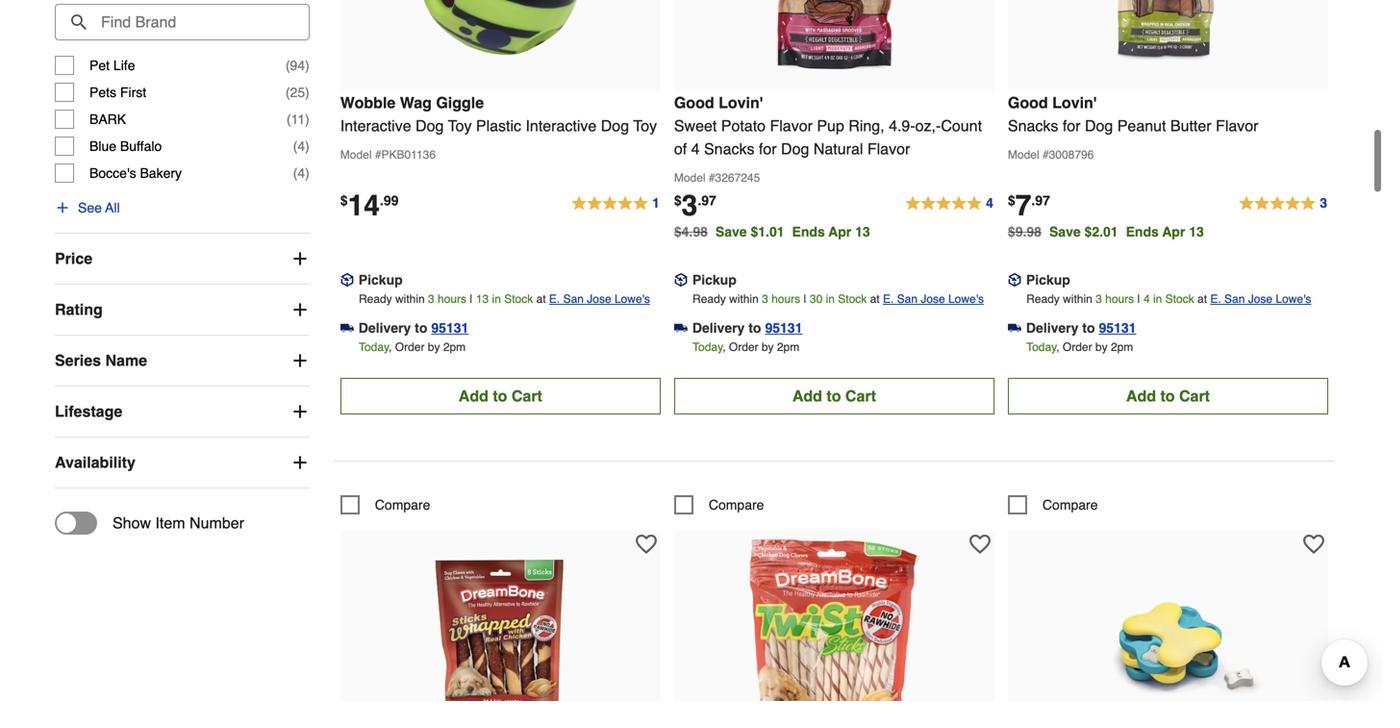 Task type: describe. For each thing, give the bounding box(es) containing it.
plus image for availability
[[290, 453, 310, 472]]

1 button
[[570, 192, 661, 215]]

3 button
[[1238, 192, 1328, 215]]

peanut
[[1117, 117, 1166, 135]]

| for 30
[[804, 292, 807, 306]]

e. for 4
[[1210, 292, 1221, 306]]

in for 4
[[1153, 292, 1162, 306]]

4 inside button
[[986, 195, 994, 211]]

( 94 )
[[286, 58, 310, 73]]

( 4 ) for bakery
[[293, 166, 310, 181]]

dog up the 1 button
[[601, 117, 629, 135]]

.97 for 3
[[698, 193, 716, 208]]

pkb01136
[[381, 148, 436, 161]]

stock for 13
[[504, 292, 533, 306]]

stock for 30
[[838, 292, 867, 306]]

4 inside good lovin' sweet potato flavor pup ring, 4.9-oz,-count of 4 snacks for dog natural flavor
[[691, 140, 700, 158]]

( 11 )
[[287, 112, 310, 127]]

5 stars image for 14
[[570, 192, 661, 215]]

giggle
[[436, 94, 484, 111]]

oz,-
[[915, 117, 941, 135]]

at for 4
[[1198, 292, 1207, 306]]

3 add to cart button from the left
[[1008, 378, 1328, 414]]

1 toy from the left
[[448, 117, 472, 135]]

order for ready within 3 hours | 30 in stock at e. san jose lowe's
[[729, 340, 759, 354]]

price button
[[55, 234, 310, 284]]

rating
[[55, 301, 103, 318]]

delivery for ready within 3 hours | 13 in stock at e. san jose lowe's
[[359, 320, 411, 336]]

butter
[[1171, 117, 1212, 135]]

pickup image for ready within 3 hours | 4 in stock at e. san jose lowe's
[[1008, 273, 1021, 287]]

good for good lovin' snacks for dog peanut butter flavor
[[1008, 94, 1048, 111]]

$ 14 .99
[[340, 189, 399, 222]]

save for 7
[[1049, 224, 1081, 239]]

13 for 3
[[855, 224, 870, 239]]

3 add from the left
[[1126, 387, 1156, 405]]

jose for ready within 3 hours | 4 in stock at e. san jose lowe's
[[1248, 292, 1273, 306]]

plus image for price
[[290, 249, 310, 268]]

30
[[810, 292, 823, 306]]

3 for ready within 3 hours | 30 in stock at e. san jose lowe's
[[762, 292, 768, 306]]

add to cart for second add to cart "button"
[[792, 387, 876, 405]]

actual price $14.99 element
[[340, 189, 399, 222]]

14
[[348, 189, 380, 222]]

5014602173 element
[[674, 495, 764, 515]]

ring,
[[849, 117, 885, 135]]

hours for 13
[[438, 292, 467, 306]]

3008796
[[1049, 148, 1094, 161]]

95131 for 4
[[1099, 320, 1136, 336]]

life
[[113, 58, 135, 73]]

11
[[291, 112, 305, 127]]

good lovin' sweet potato flavor pup ring, 4.9-oz,-count of 4 snacks for dog natural flavor
[[674, 94, 982, 158]]

ends for 7
[[1126, 224, 1159, 239]]

cart for 1st add to cart "button" from the left
[[512, 387, 542, 405]]

ready within 3 hours | 13 in stock at e. san jose lowe's
[[359, 292, 650, 306]]

good for good lovin' sweet potato flavor pup ring, 4.9-oz,-count of 4 snacks for dog natural flavor
[[674, 94, 714, 111]]

potato
[[721, 117, 766, 135]]

today for ready within 3 hours | 4 in stock at e. san jose lowe's
[[1026, 340, 1057, 354]]

e. for 13
[[549, 292, 560, 306]]

today for ready within 3 hours | 13 in stock at e. san jose lowe's
[[359, 340, 389, 354]]

ends for 3
[[792, 224, 825, 239]]

13 for 7
[[1189, 224, 1204, 239]]

cart for second add to cart "button"
[[845, 387, 876, 405]]

$2.01
[[1085, 224, 1118, 239]]

bocce's
[[89, 166, 136, 181]]

7
[[1015, 189, 1032, 222]]

san for ready within 3 hours | 4 in stock at e. san jose lowe's
[[1225, 292, 1245, 306]]

see
[[78, 200, 102, 216]]

stock for 4
[[1166, 292, 1194, 306]]

show item number
[[113, 514, 244, 532]]

at for 30
[[870, 292, 880, 306]]

bocce's bakery
[[89, 166, 182, 181]]

pets first
[[89, 85, 146, 100]]

heart outline image
[[1303, 534, 1324, 555]]

$1.01
[[751, 224, 784, 239]]

2pm for 30
[[777, 340, 800, 354]]

pickup for ready within 3 hours | 30 in stock at e. san jose lowe's
[[692, 272, 737, 287]]

lowe's for ready within 3 hours | 4 in stock at e. san jose lowe's
[[1276, 292, 1311, 306]]

lovin' for potato
[[719, 94, 763, 111]]

in for 13
[[492, 292, 501, 306]]

5001874851 element
[[340, 495, 430, 515]]

availability button
[[55, 438, 310, 488]]

3 for ready within 3 hours | 4 in stock at e. san jose lowe's
[[1096, 292, 1102, 306]]

dreambone chicken-wrapped chews 8-count no-rawhide chews for dog chicken flavor (8-count) image
[[395, 540, 606, 701]]

bakery
[[140, 166, 182, 181]]

94
[[290, 58, 305, 73]]

# for for
[[1043, 148, 1049, 161]]

plastic
[[476, 117, 521, 135]]

) for buffalo
[[305, 139, 310, 154]]

lowe's for ready within 3 hours | 13 in stock at e. san jose lowe's
[[615, 292, 650, 306]]

within for ready within 3 hours | 30 in stock at e. san jose lowe's
[[729, 292, 759, 306]]

2 interactive from the left
[[526, 117, 597, 135]]

$4.98
[[674, 224, 708, 239]]

dog inside good lovin' sweet potato flavor pup ring, 4.9-oz,-count of 4 snacks for dog natural flavor
[[781, 140, 809, 158]]

, for ready within 3 hours | 30 in stock at e. san jose lowe's
[[723, 340, 726, 354]]

1
[[652, 195, 660, 211]]

snacks inside good lovin' sweet potato flavor pup ring, 4.9-oz,-count of 4 snacks for dog natural flavor
[[704, 140, 755, 158]]

compare for 5014602173 element
[[709, 497, 764, 513]]

see all button
[[55, 198, 120, 217]]

today for ready within 3 hours | 30 in stock at e. san jose lowe's
[[693, 340, 723, 354]]

model # 3008796
[[1008, 148, 1094, 161]]

actual price $7.97 element
[[1008, 189, 1050, 222]]

lifestage
[[55, 403, 122, 420]]

3 for ready within 3 hours | 13 in stock at e. san jose lowe's
[[428, 292, 435, 306]]

ready within 3 hours | 30 in stock at e. san jose lowe's
[[693, 292, 984, 306]]

first
[[120, 85, 146, 100]]

ready for ready within 3 hours | 13 in stock at e. san jose lowe's
[[359, 292, 392, 306]]

compare for 5001874851 element at left bottom
[[375, 497, 430, 513]]

model for sweet potato flavor pup ring, 4.9-oz,-count of 4 snacks for dog natural flavor
[[674, 171, 706, 185]]

savings save $1.01 element
[[716, 224, 878, 239]]

( for life
[[286, 58, 290, 73]]

show item number element
[[55, 512, 244, 535]]

natural
[[814, 140, 863, 158]]

( 25 )
[[286, 85, 310, 100]]

4 down savings save $2.01 element
[[1144, 292, 1150, 306]]

2 add to cart button from the left
[[674, 378, 995, 414]]

snacks inside good lovin' snacks for dog peanut butter flavor
[[1008, 117, 1058, 135]]

95131 button for 13
[[431, 318, 469, 338]]

buffalo
[[120, 139, 162, 154]]

good lovin' snacks for dog peanut butter flavor image
[[1062, 0, 1274, 84]]

2 add from the left
[[792, 387, 822, 405]]

95131 button for 4
[[1099, 318, 1136, 338]]

) for first
[[305, 85, 310, 100]]

hours for 30
[[772, 292, 800, 306]]

order for ready within 3 hours | 4 in stock at e. san jose lowe's
[[1063, 340, 1092, 354]]

2 heart outline image from the left
[[969, 534, 991, 555]]

in for 30
[[826, 292, 835, 306]]

1 horizontal spatial flavor
[[867, 140, 910, 158]]

5014515309 element
[[1008, 495, 1098, 515]]

truck filled image for ready within 3 hours | 30 in stock at e. san jose lowe's
[[674, 321, 688, 335]]

flavor inside good lovin' snacks for dog peanut butter flavor
[[1216, 117, 1259, 135]]

$ 7 .97
[[1008, 189, 1050, 222]]

ends apr 13 element for 3
[[792, 224, 878, 239]]

jose for ready within 3 hours | 30 in stock at e. san jose lowe's
[[921, 292, 945, 306]]

for inside good lovin' snacks for dog peanut butter flavor
[[1063, 117, 1081, 135]]

wobble wag giggle interactive dog toy plastic interactive dog toy
[[340, 94, 657, 135]]

2 toy from the left
[[633, 117, 657, 135]]

pickup image
[[674, 273, 688, 287]]

4 down 11
[[298, 166, 305, 181]]

name
[[105, 352, 147, 369]]

today , order by 2pm for ready within 3 hours | 30 in stock at e. san jose lowe's
[[693, 340, 800, 354]]

$4.98 save $1.01 ends apr 13
[[674, 224, 870, 239]]

0 horizontal spatial 13
[[476, 292, 489, 306]]

e. san jose lowe's button for ready within 3 hours | 13 in stock at e. san jose lowe's
[[549, 289, 650, 309]]

1 heart outline image from the left
[[636, 534, 657, 555]]

show
[[113, 514, 151, 532]]

.99
[[380, 193, 399, 208]]

was price $9.98 element
[[1008, 219, 1049, 239]]

order for ready within 3 hours | 13 in stock at e. san jose lowe's
[[395, 340, 425, 354]]

today , order by 2pm for ready within 3 hours | 13 in stock at e. san jose lowe's
[[359, 340, 466, 354]]

good lovin' sweet potato flavor pup ring, 4.9-oz,-count of 4 snacks for dog natural flavor image
[[729, 0, 940, 84]]

ready for ready within 3 hours | 30 in stock at e. san jose lowe's
[[693, 292, 726, 306]]



Task type: vqa. For each thing, say whether or not it's contained in the screenshot.
Good in the Good Lovin' Sweet Potato Flavor Pup Ring, 4.9-oz,-Count of 4 Snacks for Dog Natural Flavor
yes



Task type: locate. For each thing, give the bounding box(es) containing it.
lovin' inside good lovin' snacks for dog peanut butter flavor
[[1052, 94, 1097, 111]]

1 horizontal spatial 95131 button
[[765, 318, 803, 338]]

1 lowe's from the left
[[615, 292, 650, 306]]

2 add to cart from the left
[[792, 387, 876, 405]]

95131 for 30
[[765, 320, 803, 336]]

lovin' up '3008796'
[[1052, 94, 1097, 111]]

1 horizontal spatial apr
[[1162, 224, 1185, 239]]

2 .97 from the left
[[1032, 193, 1050, 208]]

1 delivery from the left
[[359, 320, 411, 336]]

truck filled image for ready within 3 hours | 13 in stock at e. san jose lowe's
[[340, 321, 354, 335]]

1 horizontal spatial today , order by 2pm
[[693, 340, 800, 354]]

3 today , order by 2pm from the left
[[1026, 340, 1133, 354]]

ready down $4.98
[[693, 292, 726, 306]]

3 order from the left
[[1063, 340, 1092, 354]]

3
[[682, 189, 698, 222], [1320, 195, 1327, 211], [428, 292, 435, 306], [762, 292, 768, 306], [1096, 292, 1102, 306]]

3267245
[[715, 171, 760, 185]]

5 stars image for 3
[[904, 192, 995, 215]]

plus image inside see all button
[[55, 200, 70, 216]]

within for ready within 3 hours | 4 in stock at e. san jose lowe's
[[1063, 292, 1093, 306]]

) for life
[[305, 58, 310, 73]]

3 $ from the left
[[1008, 193, 1015, 208]]

3 jose from the left
[[1248, 292, 1273, 306]]

2 horizontal spatial flavor
[[1216, 117, 1259, 135]]

2 lowe's from the left
[[948, 292, 984, 306]]

dreambone twist sticks with real chicken no-rawhide chews for dog chicken flavor (50-count) image
[[729, 540, 940, 701]]

pet life
[[89, 58, 135, 73]]

pickup right pickup image
[[692, 272, 737, 287]]

pickup image
[[340, 273, 354, 287], [1008, 273, 1021, 287]]

5 stars image containing 1
[[570, 192, 661, 215]]

2 95131 from the left
[[765, 320, 803, 336]]

1 hours from the left
[[438, 292, 467, 306]]

see all
[[78, 200, 120, 216]]

2 ( 4 ) from the top
[[293, 166, 310, 181]]

#
[[375, 148, 381, 161], [1043, 148, 1049, 161], [709, 171, 715, 185]]

0 horizontal spatial lowe's
[[615, 292, 650, 306]]

)
[[305, 58, 310, 73], [305, 85, 310, 100], [305, 112, 310, 127], [305, 139, 310, 154], [305, 166, 310, 181]]

, for ready within 3 hours | 13 in stock at e. san jose lowe's
[[389, 340, 392, 354]]

of
[[674, 140, 687, 158]]

ends apr 13 element up the ready within 3 hours | 30 in stock at e. san jose lowe's
[[792, 224, 878, 239]]

1 horizontal spatial truck filled image
[[674, 321, 688, 335]]

1 horizontal spatial 95131
[[765, 320, 803, 336]]

delivery
[[359, 320, 411, 336], [692, 320, 745, 336], [1026, 320, 1079, 336]]

1 horizontal spatial compare
[[709, 497, 764, 513]]

stock
[[504, 292, 533, 306], [838, 292, 867, 306], [1166, 292, 1194, 306]]

1 add to cart button from the left
[[340, 378, 661, 414]]

1 | from the left
[[470, 292, 473, 306]]

model # 3267245
[[674, 171, 760, 185]]

at
[[536, 292, 546, 306], [870, 292, 880, 306], [1198, 292, 1207, 306]]

0 horizontal spatial 95131
[[431, 320, 469, 336]]

for inside good lovin' sweet potato flavor pup ring, 4.9-oz,-count of 4 snacks for dog natural flavor
[[759, 140, 777, 158]]

1 truck filled image from the left
[[340, 321, 354, 335]]

0 horizontal spatial today , order by 2pm
[[359, 340, 466, 354]]

$ 3 .97
[[674, 189, 716, 222]]

ends apr 13 element up ready within 3 hours | 4 in stock at e. san jose lowe's
[[1126, 224, 1212, 239]]

0 horizontal spatial ,
[[389, 340, 392, 354]]

95131 down ready within 3 hours | 13 in stock at e. san jose lowe's
[[431, 320, 469, 336]]

1 horizontal spatial interactive
[[526, 117, 597, 135]]

plus image inside lifestage button
[[290, 402, 310, 421]]

1 horizontal spatial order
[[729, 340, 759, 354]]

san for ready within 3 hours | 13 in stock at e. san jose lowe's
[[563, 292, 584, 306]]

pickup for ready within 3 hours | 13 in stock at e. san jose lowe's
[[359, 272, 403, 287]]

2pm for 4
[[1111, 340, 1133, 354]]

4 down ( 11 )
[[298, 139, 305, 154]]

0 horizontal spatial pickup
[[359, 272, 403, 287]]

dog down wag
[[416, 117, 444, 135]]

0 horizontal spatial 2pm
[[443, 340, 466, 354]]

ends
[[792, 224, 825, 239], [1126, 224, 1159, 239]]

2 truck filled image from the left
[[674, 321, 688, 335]]

actual price $3.97 element
[[674, 189, 716, 222]]

2 horizontal spatial jose
[[1248, 292, 1273, 306]]

pickup
[[359, 272, 403, 287], [692, 272, 737, 287], [1026, 272, 1070, 287]]

95131 button down the ready within 3 hours | 30 in stock at e. san jose lowe's
[[765, 318, 803, 338]]

( for first
[[286, 85, 290, 100]]

3 inside button
[[1320, 195, 1327, 211]]

2 good from the left
[[1008, 94, 1048, 111]]

1 horizontal spatial model
[[674, 171, 706, 185]]

wag
[[400, 94, 432, 111]]

3 add to cart from the left
[[1126, 387, 1210, 405]]

0 horizontal spatial heart outline image
[[636, 534, 657, 555]]

flavor right "butter"
[[1216, 117, 1259, 135]]

3 delivery from the left
[[1026, 320, 1079, 336]]

price
[[55, 250, 92, 267]]

item
[[155, 514, 185, 532]]

delivery to 95131 for ready within 3 hours | 4 in stock at e. san jose lowe's
[[1026, 320, 1136, 336]]

savings save $2.01 element
[[1049, 224, 1212, 239]]

1 5 stars image from the left
[[570, 192, 661, 215]]

$9.98
[[1008, 224, 1042, 239]]

( for buffalo
[[293, 139, 298, 154]]

pickup down $9.98
[[1026, 272, 1070, 287]]

plus image inside the rating 'button'
[[290, 300, 310, 319]]

model # pkb01136
[[340, 148, 436, 161]]

2 hours from the left
[[772, 292, 800, 306]]

2 ends apr 13 element from the left
[[1126, 224, 1212, 239]]

save
[[716, 224, 747, 239], [1049, 224, 1081, 239]]

2 horizontal spatial add to cart
[[1126, 387, 1210, 405]]

snacks up model # 3008796
[[1008, 117, 1058, 135]]

# up the $ 3 .97
[[709, 171, 715, 185]]

series
[[55, 352, 101, 369]]

plus image inside price button
[[290, 249, 310, 268]]

0 vertical spatial ( 4 )
[[293, 139, 310, 154]]

$ for 14
[[340, 193, 348, 208]]

95131 button for 30
[[765, 318, 803, 338]]

pickup for ready within 3 hours | 4 in stock at e. san jose lowe's
[[1026, 272, 1070, 287]]

1 lovin' from the left
[[719, 94, 763, 111]]

2 pickup from the left
[[692, 272, 737, 287]]

by down ready within 3 hours | 4 in stock at e. san jose lowe's
[[1096, 340, 1108, 354]]

2 apr from the left
[[1162, 224, 1185, 239]]

ready down actual price $14.99 element
[[359, 292, 392, 306]]

apr up the ready within 3 hours | 30 in stock at e. san jose lowe's
[[829, 224, 852, 239]]

ends apr 13 element for 7
[[1126, 224, 1212, 239]]

1 horizontal spatial jose
[[921, 292, 945, 306]]

2 | from the left
[[804, 292, 807, 306]]

save for 3
[[716, 224, 747, 239]]

$ inside the $ 3 .97
[[674, 193, 682, 208]]

1 horizontal spatial add to cart button
[[674, 378, 995, 414]]

delivery to 95131 down ready within 3 hours | 13 in stock at e. san jose lowe's
[[359, 320, 469, 336]]

2 horizontal spatial today , order by 2pm
[[1026, 340, 1133, 354]]

3 95131 button from the left
[[1099, 318, 1136, 338]]

# for interactive
[[375, 148, 381, 161]]

1 today , order by 2pm from the left
[[359, 340, 466, 354]]

number
[[190, 514, 244, 532]]

0 horizontal spatial #
[[375, 148, 381, 161]]

4.9-
[[889, 117, 915, 135]]

95131 button down ready within 3 hours | 13 in stock at e. san jose lowe's
[[431, 318, 469, 338]]

4 button
[[904, 192, 995, 215]]

1 horizontal spatial cart
[[845, 387, 876, 405]]

plus image for lifestage
[[290, 402, 310, 421]]

0 horizontal spatial cart
[[512, 387, 542, 405]]

pet
[[89, 58, 110, 73]]

good up sweet
[[674, 94, 714, 111]]

1 horizontal spatial 13
[[855, 224, 870, 239]]

2 stock from the left
[[838, 292, 867, 306]]

delivery for ready within 3 hours | 4 in stock at e. san jose lowe's
[[1026, 320, 1079, 336]]

dog up '3008796'
[[1085, 117, 1113, 135]]

plus image inside 'series name' button
[[290, 351, 310, 370]]

1 horizontal spatial add
[[792, 387, 822, 405]]

lifestage button
[[55, 387, 310, 437]]

( 4 )
[[293, 139, 310, 154], [293, 166, 310, 181]]

by down ready within 3 hours | 13 in stock at e. san jose lowe's
[[428, 340, 440, 354]]

95131 down the ready within 3 hours | 30 in stock at e. san jose lowe's
[[765, 320, 803, 336]]

3 compare from the left
[[1043, 497, 1098, 513]]

0 horizontal spatial pickup image
[[340, 273, 354, 287]]

1 2pm from the left
[[443, 340, 466, 354]]

Find Brand text field
[[55, 4, 310, 40]]

2 e. san jose lowe's button from the left
[[883, 289, 984, 309]]

| for 4
[[1137, 292, 1140, 306]]

model for interactive dog toy plastic interactive dog toy
[[340, 148, 372, 161]]

1 horizontal spatial e.
[[883, 292, 894, 306]]

|
[[470, 292, 473, 306], [804, 292, 807, 306], [1137, 292, 1140, 306]]

3 pickup from the left
[[1026, 272, 1070, 287]]

1 apr from the left
[[829, 224, 852, 239]]

pets
[[89, 85, 116, 100]]

1 horizontal spatial delivery to 95131
[[692, 320, 803, 336]]

compare
[[375, 497, 430, 513], [709, 497, 764, 513], [1043, 497, 1098, 513]]

.97 inside the $ 3 .97
[[698, 193, 716, 208]]

2 san from the left
[[897, 292, 918, 306]]

2 horizontal spatial cart
[[1179, 387, 1210, 405]]

# up the $ 7 .97
[[1043, 148, 1049, 161]]

for
[[1063, 117, 1081, 135], [759, 140, 777, 158]]

3 , from the left
[[1057, 340, 1060, 354]]

1 ( 4 ) from the top
[[293, 139, 310, 154]]

ready for ready within 3 hours | 4 in stock at e. san jose lowe's
[[1026, 292, 1060, 306]]

4 right of
[[691, 140, 700, 158]]

delivery to 95131 for ready within 3 hours | 13 in stock at e. san jose lowe's
[[359, 320, 469, 336]]

2 , from the left
[[723, 340, 726, 354]]

2 horizontal spatial stock
[[1166, 292, 1194, 306]]

25
[[290, 85, 305, 100]]

was price $4.98 element
[[674, 219, 716, 239]]

plus image
[[290, 402, 310, 421], [290, 453, 310, 472]]

lovin'
[[719, 94, 763, 111], [1052, 94, 1097, 111]]

compare for "5014515309" element
[[1043, 497, 1098, 513]]

1 delivery to 95131 from the left
[[359, 320, 469, 336]]

model for snacks for dog peanut butter flavor
[[1008, 148, 1039, 161]]

today , order by 2pm
[[359, 340, 466, 354], [693, 340, 800, 354], [1026, 340, 1133, 354]]

snacks down potato
[[704, 140, 755, 158]]

by for 13
[[428, 340, 440, 354]]

2 horizontal spatial #
[[1043, 148, 1049, 161]]

2 delivery to 95131 from the left
[[692, 320, 803, 336]]

2 horizontal spatial delivery
[[1026, 320, 1079, 336]]

1 within from the left
[[395, 292, 425, 306]]

13
[[855, 224, 870, 239], [1189, 224, 1204, 239], [476, 292, 489, 306]]

lowe's
[[615, 292, 650, 306], [948, 292, 984, 306], [1276, 292, 1311, 306]]

toy down giggle
[[448, 117, 472, 135]]

1 ends from the left
[[792, 224, 825, 239]]

1 e. from the left
[[549, 292, 560, 306]]

,
[[389, 340, 392, 354], [723, 340, 726, 354], [1057, 340, 1060, 354]]

2 horizontal spatial delivery to 95131
[[1026, 320, 1136, 336]]

apr up ready within 3 hours | 4 in stock at e. san jose lowe's
[[1162, 224, 1185, 239]]

compare inside "5014515309" element
[[1043, 497, 1098, 513]]

95131
[[431, 320, 469, 336], [765, 320, 803, 336], [1099, 320, 1136, 336]]

4 ) from the top
[[305, 139, 310, 154]]

2 today , order by 2pm from the left
[[693, 340, 800, 354]]

1 horizontal spatial ready
[[693, 292, 726, 306]]

availability
[[55, 454, 136, 471]]

e. for 30
[[883, 292, 894, 306]]

) for bakery
[[305, 166, 310, 181]]

1 stock from the left
[[504, 292, 533, 306]]

1 horizontal spatial delivery
[[692, 320, 745, 336]]

0 horizontal spatial flavor
[[770, 117, 813, 135]]

3 today from the left
[[1026, 340, 1057, 354]]

2 horizontal spatial 2pm
[[1111, 340, 1133, 354]]

2 horizontal spatial add to cart button
[[1008, 378, 1328, 414]]

.97 inside the $ 7 .97
[[1032, 193, 1050, 208]]

1 horizontal spatial snacks
[[1008, 117, 1058, 135]]

1 horizontal spatial in
[[826, 292, 835, 306]]

plus image inside availability button
[[290, 453, 310, 472]]

2 pickup image from the left
[[1008, 273, 1021, 287]]

ends right $1.01
[[792, 224, 825, 239]]

$ right 1 at the left of the page
[[674, 193, 682, 208]]

3 delivery to 95131 from the left
[[1026, 320, 1136, 336]]

plus image
[[55, 200, 70, 216], [290, 249, 310, 268], [290, 300, 310, 319], [290, 351, 310, 370]]

1 horizontal spatial for
[[1063, 117, 1081, 135]]

2 horizontal spatial within
[[1063, 292, 1093, 306]]

2 by from the left
[[762, 340, 774, 354]]

plus image for series name
[[290, 351, 310, 370]]

delivery to 95131 for ready within 3 hours | 30 in stock at e. san jose lowe's
[[692, 320, 803, 336]]

at for 13
[[536, 292, 546, 306]]

pickup image up truck filled image
[[1008, 273, 1021, 287]]

0 horizontal spatial ends
[[792, 224, 825, 239]]

compare inside 5014602173 element
[[709, 497, 764, 513]]

within
[[395, 292, 425, 306], [729, 292, 759, 306], [1063, 292, 1093, 306]]

0 horizontal spatial compare
[[375, 497, 430, 513]]

0 horizontal spatial jose
[[587, 292, 611, 306]]

for down potato
[[759, 140, 777, 158]]

3 by from the left
[[1096, 340, 1108, 354]]

1 horizontal spatial within
[[729, 292, 759, 306]]

delivery for ready within 3 hours | 30 in stock at e. san jose lowe's
[[692, 320, 745, 336]]

blue buffalo
[[89, 139, 162, 154]]

0 horizontal spatial e. san jose lowe's button
[[549, 289, 650, 309]]

1 today from the left
[[359, 340, 389, 354]]

$ left .99
[[340, 193, 348, 208]]

2 ends from the left
[[1126, 224, 1159, 239]]

ready down $9.98
[[1026, 292, 1060, 306]]

interactive down wobble
[[340, 117, 411, 135]]

e. san jose lowe's button for ready within 3 hours | 4 in stock at e. san jose lowe's
[[1210, 289, 1311, 309]]

$ inside the $ 7 .97
[[1008, 193, 1015, 208]]

1 ends apr 13 element from the left
[[792, 224, 878, 239]]

lovin' up potato
[[719, 94, 763, 111]]

5 stars image containing 4
[[904, 192, 995, 215]]

add to cart for third add to cart "button"
[[1126, 387, 1210, 405]]

0 horizontal spatial save
[[716, 224, 747, 239]]

by for 4
[[1096, 340, 1108, 354]]

( for bakery
[[293, 166, 298, 181]]

5 stars image for 7
[[1238, 192, 1328, 215]]

by
[[428, 340, 440, 354], [762, 340, 774, 354], [1096, 340, 1108, 354]]

model up the $ 3 .97
[[674, 171, 706, 185]]

0 vertical spatial snacks
[[1008, 117, 1058, 135]]

2 horizontal spatial pickup
[[1026, 272, 1070, 287]]

95131 down ready within 3 hours | 4 in stock at e. san jose lowe's
[[1099, 320, 1136, 336]]

delivery to 95131 right truck filled image
[[1026, 320, 1136, 336]]

lovin' for for
[[1052, 94, 1097, 111]]

1 horizontal spatial heart outline image
[[969, 534, 991, 555]]

pup
[[817, 117, 844, 135]]

4
[[298, 139, 305, 154], [691, 140, 700, 158], [298, 166, 305, 181], [986, 195, 994, 211], [1144, 292, 1150, 306]]

0 horizontal spatial good
[[674, 94, 714, 111]]

3 2pm from the left
[[1111, 340, 1133, 354]]

1 horizontal spatial pickup image
[[1008, 273, 1021, 287]]

1 horizontal spatial toy
[[633, 117, 657, 135]]

1 horizontal spatial ,
[[723, 340, 726, 354]]

$ up was price $9.98 element
[[1008, 193, 1015, 208]]

interactive right the plastic
[[526, 117, 597, 135]]

ends right $2.01
[[1126, 224, 1159, 239]]

cart for third add to cart "button"
[[1179, 387, 1210, 405]]

sweet
[[674, 117, 717, 135]]

5 ) from the top
[[305, 166, 310, 181]]

0 horizontal spatial stock
[[504, 292, 533, 306]]

0 horizontal spatial san
[[563, 292, 584, 306]]

| for 13
[[470, 292, 473, 306]]

0 horizontal spatial 5 stars image
[[570, 192, 661, 215]]

all
[[105, 200, 120, 216]]

2pm down the ready within 3 hours | 30 in stock at e. san jose lowe's
[[777, 340, 800, 354]]

1 jose from the left
[[587, 292, 611, 306]]

.97 down model # 3267245
[[698, 193, 716, 208]]

1 save from the left
[[716, 224, 747, 239]]

2 lovin' from the left
[[1052, 94, 1097, 111]]

series name
[[55, 352, 147, 369]]

pickup down actual price $14.99 element
[[359, 272, 403, 287]]

2 ) from the top
[[305, 85, 310, 100]]

0 vertical spatial plus image
[[290, 402, 310, 421]]

2 compare from the left
[[709, 497, 764, 513]]

0 horizontal spatial ends apr 13 element
[[792, 224, 878, 239]]

1 horizontal spatial at
[[870, 292, 880, 306]]

$ for 3
[[674, 193, 682, 208]]

snacks
[[1008, 117, 1058, 135], [704, 140, 755, 158]]

1 interactive from the left
[[340, 117, 411, 135]]

0 horizontal spatial at
[[536, 292, 546, 306]]

apr for 7
[[1162, 224, 1185, 239]]

delivery to 95131 down the ready within 3 hours | 30 in stock at e. san jose lowe's
[[692, 320, 803, 336]]

1 pickup image from the left
[[340, 273, 354, 287]]

interactive
[[340, 117, 411, 135], [526, 117, 597, 135]]

today
[[359, 340, 389, 354], [693, 340, 723, 354], [1026, 340, 1057, 354]]

$9.98 save $2.01 ends apr 13
[[1008, 224, 1204, 239]]

good up model # 3008796
[[1008, 94, 1048, 111]]

wobble wag giggle interactive dog toy plastic interactive dog toy image
[[395, 0, 606, 84]]

( 4 ) down 11
[[293, 166, 310, 181]]

1 vertical spatial snacks
[[704, 140, 755, 158]]

2 horizontal spatial 95131
[[1099, 320, 1136, 336]]

apr
[[829, 224, 852, 239], [1162, 224, 1185, 239]]

ends apr 13 element
[[792, 224, 878, 239], [1126, 224, 1212, 239]]

good inside good lovin' snacks for dog peanut butter flavor
[[1008, 94, 1048, 111]]

3 stock from the left
[[1166, 292, 1194, 306]]

1 add to cart from the left
[[459, 387, 542, 405]]

2 jose from the left
[[921, 292, 945, 306]]

0 horizontal spatial 95131 button
[[431, 318, 469, 338]]

1 horizontal spatial #
[[709, 171, 715, 185]]

3 san from the left
[[1225, 292, 1245, 306]]

2pm down ready within 3 hours | 13 in stock at e. san jose lowe's
[[443, 340, 466, 354]]

1 horizontal spatial good
[[1008, 94, 1048, 111]]

1 horizontal spatial san
[[897, 292, 918, 306]]

1 plus image from the top
[[290, 402, 310, 421]]

good lovin' snacks for dog peanut butter flavor
[[1008, 94, 1259, 135]]

flavor down the 4.9-
[[867, 140, 910, 158]]

dog inside good lovin' snacks for dog peanut butter flavor
[[1085, 117, 1113, 135]]

3 e. from the left
[[1210, 292, 1221, 306]]

dog
[[416, 117, 444, 135], [601, 117, 629, 135], [1085, 117, 1113, 135], [781, 140, 809, 158]]

2 horizontal spatial e.
[[1210, 292, 1221, 306]]

.97 for 7
[[1032, 193, 1050, 208]]

0 horizontal spatial snacks
[[704, 140, 755, 158]]

add to cart
[[459, 387, 542, 405], [792, 387, 876, 405], [1126, 387, 1210, 405]]

good inside good lovin' sweet potato flavor pup ring, 4.9-oz,-count of 4 snacks for dog natural flavor
[[674, 94, 714, 111]]

compare inside 5001874851 element
[[375, 497, 430, 513]]

by for 30
[[762, 340, 774, 354]]

model left '3008796'
[[1008, 148, 1039, 161]]

3 at from the left
[[1198, 292, 1207, 306]]

( 4 ) down ( 11 )
[[293, 139, 310, 154]]

4 left 7
[[986, 195, 994, 211]]

order
[[395, 340, 425, 354], [729, 340, 759, 354], [1063, 340, 1092, 354]]

1 horizontal spatial $
[[674, 193, 682, 208]]

, for ready within 3 hours | 4 in stock at e. san jose lowe's
[[1057, 340, 1060, 354]]

2 e. from the left
[[883, 292, 894, 306]]

2 2pm from the left
[[777, 340, 800, 354]]

apr for 3
[[829, 224, 852, 239]]

1 pickup from the left
[[359, 272, 403, 287]]

95131 button down ready within 3 hours | 4 in stock at e. san jose lowe's
[[1099, 318, 1136, 338]]

pickup image down 14
[[340, 273, 354, 287]]

blue
[[89, 139, 116, 154]]

wobble
[[340, 94, 396, 111]]

san
[[563, 292, 584, 306], [897, 292, 918, 306], [1225, 292, 1245, 306]]

1 good from the left
[[674, 94, 714, 111]]

1 horizontal spatial save
[[1049, 224, 1081, 239]]

ready within 3 hours | 4 in stock at e. san jose lowe's
[[1026, 292, 1311, 306]]

# up .99
[[375, 148, 381, 161]]

outward hound puzzles plastic enrichment dog toy image
[[1062, 540, 1274, 701]]

lowe's for ready within 3 hours | 30 in stock at e. san jose lowe's
[[948, 292, 984, 306]]

3 | from the left
[[1137, 292, 1140, 306]]

0 horizontal spatial toy
[[448, 117, 472, 135]]

0 horizontal spatial within
[[395, 292, 425, 306]]

2pm down ready within 3 hours | 4 in stock at e. san jose lowe's
[[1111, 340, 1133, 354]]

1 horizontal spatial add to cart
[[792, 387, 876, 405]]

0 horizontal spatial order
[[395, 340, 425, 354]]

toy left sweet
[[633, 117, 657, 135]]

2 horizontal spatial 13
[[1189, 224, 1204, 239]]

add to cart for 1st add to cart "button" from the left
[[459, 387, 542, 405]]

2 order from the left
[[729, 340, 759, 354]]

(
[[286, 58, 290, 73], [286, 85, 290, 100], [287, 112, 291, 127], [293, 139, 298, 154], [293, 166, 298, 181]]

3 ready from the left
[[1026, 292, 1060, 306]]

3 ) from the top
[[305, 112, 310, 127]]

# for potato
[[709, 171, 715, 185]]

dog left natural
[[781, 140, 809, 158]]

1 horizontal spatial |
[[804, 292, 807, 306]]

heart outline image
[[636, 534, 657, 555], [969, 534, 991, 555]]

2 horizontal spatial ,
[[1057, 340, 1060, 354]]

save left $1.01
[[716, 224, 747, 239]]

good
[[674, 94, 714, 111], [1008, 94, 1048, 111]]

today , order by 2pm for ready within 3 hours | 4 in stock at e. san jose lowe's
[[1026, 340, 1133, 354]]

1 .97 from the left
[[698, 193, 716, 208]]

flavor
[[770, 117, 813, 135], [1216, 117, 1259, 135], [867, 140, 910, 158]]

1 horizontal spatial ends apr 13 element
[[1126, 224, 1212, 239]]

1 horizontal spatial today
[[693, 340, 723, 354]]

model up 14
[[340, 148, 372, 161]]

95131 button
[[431, 318, 469, 338], [765, 318, 803, 338], [1099, 318, 1136, 338]]

1 horizontal spatial lowe's
[[948, 292, 984, 306]]

0 horizontal spatial delivery
[[359, 320, 411, 336]]

1 add from the left
[[459, 387, 489, 405]]

0 horizontal spatial truck filled image
[[340, 321, 354, 335]]

2 at from the left
[[870, 292, 880, 306]]

jose
[[587, 292, 611, 306], [921, 292, 945, 306], [1248, 292, 1273, 306]]

2 horizontal spatial e. san jose lowe's button
[[1210, 289, 1311, 309]]

2 horizontal spatial ready
[[1026, 292, 1060, 306]]

save left $2.01
[[1049, 224, 1081, 239]]

1 in from the left
[[492, 292, 501, 306]]

san for ready within 3 hours | 30 in stock at e. san jose lowe's
[[897, 292, 918, 306]]

1 95131 button from the left
[[431, 318, 469, 338]]

2 horizontal spatial add
[[1126, 387, 1156, 405]]

3 lowe's from the left
[[1276, 292, 1311, 306]]

truck filled image
[[1008, 321, 1021, 335]]

series name button
[[55, 336, 310, 386]]

count
[[941, 117, 982, 135]]

( 4 ) for buffalo
[[293, 139, 310, 154]]

truck filled image
[[340, 321, 354, 335], [674, 321, 688, 335]]

2pm for 13
[[443, 340, 466, 354]]

hours for 4
[[1105, 292, 1134, 306]]

within for ready within 3 hours | 13 in stock at e. san jose lowe's
[[395, 292, 425, 306]]

5 stars image containing 3
[[1238, 192, 1328, 215]]

3 5 stars image from the left
[[1238, 192, 1328, 215]]

for up '3008796'
[[1063, 117, 1081, 135]]

5 stars image
[[570, 192, 661, 215], [904, 192, 995, 215], [1238, 192, 1328, 215]]

2 save from the left
[[1049, 224, 1081, 239]]

by down the ready within 3 hours | 30 in stock at e. san jose lowe's
[[762, 340, 774, 354]]

add
[[459, 387, 489, 405], [792, 387, 822, 405], [1126, 387, 1156, 405]]

rating button
[[55, 285, 310, 335]]

0 horizontal spatial add to cart
[[459, 387, 542, 405]]

0 horizontal spatial e.
[[549, 292, 560, 306]]

bark
[[89, 112, 126, 127]]

2 horizontal spatial $
[[1008, 193, 1015, 208]]

1 horizontal spatial stock
[[838, 292, 867, 306]]

lovin' inside good lovin' sweet potato flavor pup ring, 4.9-oz,-count of 4 snacks for dog natural flavor
[[719, 94, 763, 111]]

2 in from the left
[[826, 292, 835, 306]]

0 horizontal spatial lovin'
[[719, 94, 763, 111]]

1 e. san jose lowe's button from the left
[[549, 289, 650, 309]]

1 $ from the left
[[340, 193, 348, 208]]

2 horizontal spatial lowe's
[[1276, 292, 1311, 306]]

pickup image for ready within 3 hours | 13 in stock at e. san jose lowe's
[[340, 273, 354, 287]]

.97 up was price $9.98 element
[[1032, 193, 1050, 208]]

$ inside $ 14 .99
[[340, 193, 348, 208]]

plus image for rating
[[290, 300, 310, 319]]

$
[[340, 193, 348, 208], [674, 193, 682, 208], [1008, 193, 1015, 208]]

2 ready from the left
[[693, 292, 726, 306]]

1 horizontal spatial .97
[[1032, 193, 1050, 208]]

3 within from the left
[[1063, 292, 1093, 306]]

2 horizontal spatial model
[[1008, 148, 1039, 161]]

3 e. san jose lowe's button from the left
[[1210, 289, 1311, 309]]

flavor left "pup"
[[770, 117, 813, 135]]

2 horizontal spatial compare
[[1043, 497, 1098, 513]]

2 cart from the left
[[845, 387, 876, 405]]

3 in from the left
[[1153, 292, 1162, 306]]



